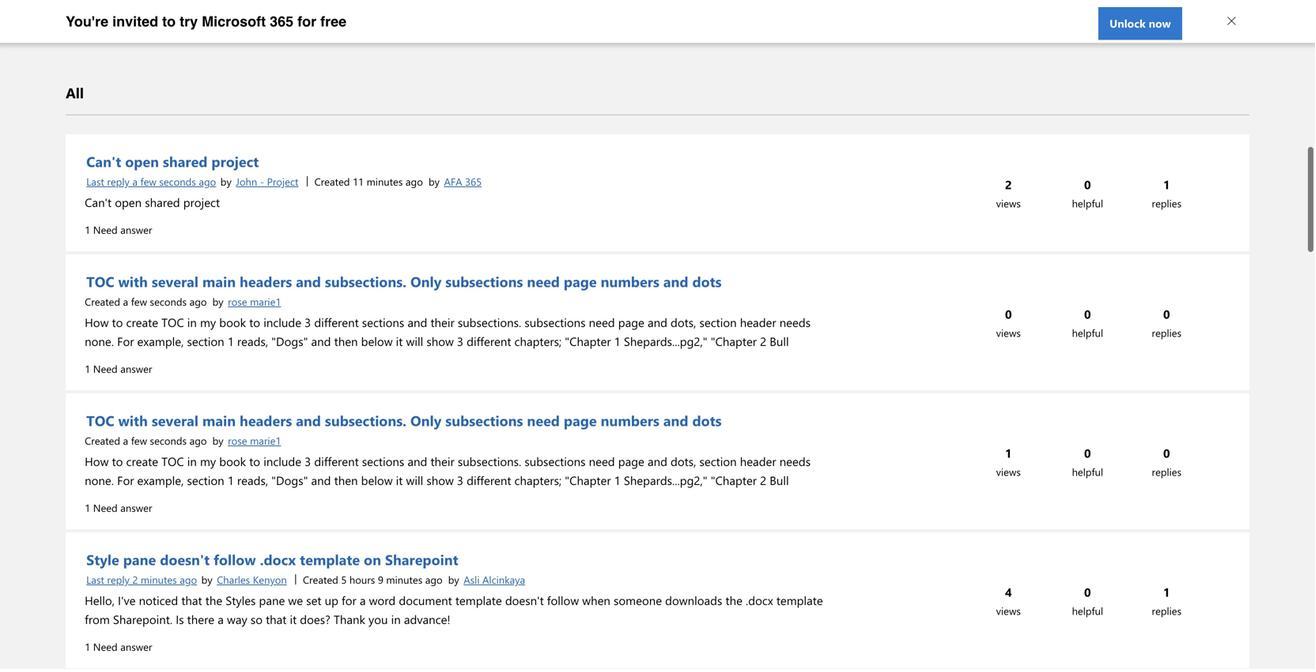 Task type: vqa. For each thing, say whether or not it's contained in the screenshot.


Task type: describe. For each thing, give the bounding box(es) containing it.
1 horizontal spatial template
[[455, 593, 502, 609]]

create for 1
[[126, 454, 158, 470]]

show for 0
[[427, 334, 454, 350]]

sharepoint
[[385, 550, 458, 569]]

0 vertical spatial pane
[[123, 550, 156, 569]]

then for 1
[[334, 473, 358, 489]]

answer for 2
[[120, 223, 152, 237]]

1 inside "1 views"
[[1005, 446, 1012, 461]]

1 need answer for 4
[[85, 641, 152, 654]]

unlock now
[[1110, 16, 1171, 30]]

which for 0
[[688, 353, 719, 369]]

5
[[341, 573, 347, 587]]

ago inside 'can't open shared project last reply a few seconds ago by john - project | created 11 minutes ago                  by afa 365 can't open shared project'
[[199, 175, 216, 189]]

way
[[227, 612, 247, 628]]

you
[[369, 612, 388, 628]]

views for 2
[[996, 197, 1021, 210]]

my for 1
[[200, 454, 216, 470]]

invited
[[112, 13, 158, 30]]

only for 1
[[410, 411, 442, 430]]

1 vertical spatial that
[[266, 612, 287, 628]]

replies for 1
[[1152, 465, 1182, 479]]

1 replies for can't open shared project
[[1152, 177, 1182, 210]]

book for 0
[[219, 315, 246, 331]]

7," for 1
[[137, 492, 151, 508]]

need for 0
[[93, 362, 118, 376]]

will for 1
[[406, 473, 423, 489]]

charles
[[217, 573, 250, 587]]

header for 0
[[740, 315, 776, 331]]

0 horizontal spatial that
[[181, 593, 202, 609]]

noticed
[[139, 593, 178, 609]]

"dogs" for 0
[[271, 334, 308, 350]]

minutes right '9'
[[386, 573, 422, 587]]

thank
[[334, 612, 365, 628]]

afa 365 link
[[442, 173, 483, 190]]

marie1 for 1
[[250, 434, 281, 448]]

sharepoint.
[[113, 612, 172, 628]]

then for 0
[[334, 334, 358, 350]]

needs for 0
[[780, 315, 811, 331]]

1 need answer for 2
[[85, 223, 152, 237]]

you're invited to try microsoft 365 for free
[[66, 13, 347, 30]]

last reply 2 minutes ago link
[[85, 572, 199, 589]]

0 helpful element for 4
[[1049, 583, 1128, 621]]

1 vertical spatial pane
[[259, 593, 285, 609]]

charles kenyon link
[[215, 572, 288, 589]]

it inside style pane doesn't follow .docx template on sharepoint last reply 2 minutes ago by charles kenyon | created 5 hours 9 minutes ago                  by asli alcinkaya hello, i've noticed that the styles pane we set up for a word document template doesn't follow when someone downloads the .docx template from sharepoint. is there a way so that it does? thank you in advance!
[[290, 612, 297, 628]]

more button
[[66, 29, 97, 48]]

there
[[187, 612, 214, 628]]

365 inside 'can't open shared project last reply a few seconds ago by john - project | created 11 minutes ago                  by afa 365 can't open shared project'
[[465, 175, 482, 189]]

helpful for 2
[[1072, 197, 1103, 210]]

0 helpful for 1
[[1072, 446, 1103, 479]]

replies for 4
[[1152, 605, 1182, 618]]

0 for 1 0 helpful element
[[1084, 446, 1091, 461]]

0 horizontal spatial 365
[[270, 13, 294, 30]]

style
[[86, 550, 119, 569]]

up
[[325, 593, 338, 609]]

needs for 1
[[780, 454, 811, 470]]

1 horizontal spatial .docx
[[746, 593, 773, 609]]

mutts...pg12" for 1
[[213, 492, 282, 508]]

0 replies element for 0
[[1128, 305, 1207, 343]]

0 helpful for 4
[[1072, 585, 1103, 618]]

dots, for 0
[[671, 315, 696, 331]]

unlock now link
[[1099, 7, 1182, 40]]

when
[[582, 593, 611, 609]]

toc with several main headers and subsections. only subsections need page numbers and dots created a few seconds ago                  by rose marie1 how to create toc in my book to include 3 different sections and their subsections. subsections need page and dots, section header needs none. for example, section 1 reads, "dogs" and then below it will show 3 different chapters; "chapter 1 shepards...pg2," "chapter 2 bull dogs...pg 7," "chapter 3 mutts...pg12" the only thing i can do is include the section heads with numbers and dots - which i am wanting to not do. for 1
[[85, 411, 831, 527]]

0 for 0 views element
[[1005, 306, 1012, 322]]

hours
[[350, 573, 375, 587]]

answer for 1
[[120, 501, 152, 515]]

bull for 1
[[770, 473, 789, 489]]

0 vertical spatial shared
[[163, 152, 208, 171]]

- inside 'can't open shared project last reply a few seconds ago by john - project | created 11 minutes ago                  by afa 365 can't open shared project'
[[260, 175, 264, 189]]

4
[[1005, 585, 1012, 601]]

only for 0
[[410, 272, 442, 291]]

0 views element
[[969, 305, 1049, 343]]

- for 0
[[680, 353, 685, 369]]

will for 0
[[406, 334, 423, 350]]

style pane doesn't follow .docx template on sharepoint link
[[85, 549, 460, 571]]

views for 4
[[996, 605, 1021, 618]]

0 horizontal spatial doesn't
[[160, 550, 210, 569]]

word
[[369, 593, 396, 609]]

more
[[67, 31, 95, 47]]

0 vertical spatial for
[[297, 13, 316, 30]]

ago inside style pane doesn't follow .docx template on sharepoint last reply 2 minutes ago by charles kenyon | created 5 hours 9 minutes ago                  by asli alcinkaya hello, i've noticed that the styles pane we set up for a word document template doesn't follow when someone downloads the .docx template from sharepoint. is there a way so that it does? thank you in advance!
[[180, 573, 197, 587]]

answer for 4
[[120, 641, 152, 654]]

| inside style pane doesn't follow .docx template on sharepoint last reply 2 minutes ago by charles kenyon | created 5 hours 9 minutes ago                  by asli alcinkaya hello, i've noticed that the styles pane we set up for a word document template doesn't follow when someone downloads the .docx template from sharepoint. is there a way so that it does? thank you in advance!
[[294, 572, 297, 586]]

set
[[306, 593, 321, 609]]

in for 1
[[187, 454, 197, 470]]

for for 1
[[117, 473, 134, 489]]

now
[[1149, 16, 1171, 30]]

0 vertical spatial open
[[125, 152, 159, 171]]

0 horizontal spatial .docx
[[260, 550, 296, 569]]

4 views
[[996, 585, 1021, 618]]

the for 0
[[286, 353, 305, 369]]

thing for 0
[[333, 353, 361, 369]]

1 vertical spatial shared
[[145, 195, 180, 210]]

helpful for 1
[[1072, 465, 1103, 479]]

| inside 'can't open shared project last reply a few seconds ago by john - project | created 11 minutes ago                  by afa 365 can't open shared project'
[[306, 173, 308, 187]]

1 need answer for 0
[[85, 362, 152, 376]]

microsoft
[[202, 13, 266, 30]]

several for 0
[[152, 272, 198, 291]]

2 horizontal spatial template
[[776, 593, 823, 609]]

styles
[[226, 593, 256, 609]]

show for 1
[[427, 473, 454, 489]]

main for 1
[[202, 411, 236, 430]]

toc with several main headers and subsections. only subsections need page numbers and dots link for 0
[[85, 270, 723, 293]]

0 vertical spatial project
[[211, 152, 259, 171]]

we
[[288, 593, 303, 609]]

seconds inside 'can't open shared project last reply a few seconds ago by john - project | created 11 minutes ago                  by afa 365 can't open shared project'
[[159, 175, 196, 189]]

it for 1
[[396, 473, 403, 489]]

helpful for 0
[[1072, 326, 1103, 340]]

the for 1
[[286, 492, 305, 508]]

0 horizontal spatial template
[[300, 550, 360, 569]]

you're
[[66, 13, 108, 30]]

0 vertical spatial can't
[[86, 152, 121, 171]]

need for 1
[[93, 501, 118, 515]]

so
[[251, 612, 263, 628]]

1 replies element for can't open shared project
[[1128, 175, 1207, 213]]

last inside style pane doesn't follow .docx template on sharepoint last reply 2 minutes ago by charles kenyon | created 5 hours 9 minutes ago                  by asli alcinkaya hello, i've noticed that the styles pane we set up for a word document template doesn't follow when someone downloads the .docx template from sharepoint. is there a way so that it does? thank you in advance!
[[86, 573, 104, 587]]

none. for 0
[[85, 334, 114, 350]]

1 replies for style pane doesn't follow .docx template on sharepoint
[[1152, 585, 1182, 618]]

need for 2
[[93, 223, 118, 237]]

- for 1
[[680, 492, 685, 508]]

0 helpful element for 2
[[1049, 175, 1128, 213]]

am for 0
[[728, 353, 744, 369]]

replies for 2
[[1152, 197, 1182, 210]]

john - project link
[[234, 173, 300, 190]]

header for 1
[[740, 454, 776, 470]]

views for 0
[[996, 326, 1021, 340]]

advance!
[[404, 612, 451, 628]]

below for 1
[[361, 473, 393, 489]]

1 vertical spatial open
[[115, 195, 142, 210]]

views for 1
[[996, 465, 1021, 479]]

create for 0
[[126, 315, 158, 331]]

replies for 0
[[1152, 326, 1182, 340]]

downloads
[[665, 593, 722, 609]]

thing for 1
[[333, 492, 361, 508]]

0 views
[[996, 306, 1021, 340]]

0 helpful element for 1
[[1049, 444, 1128, 482]]

in inside style pane doesn't follow .docx template on sharepoint last reply 2 minutes ago by charles kenyon | created 5 hours 9 minutes ago                  by asli alcinkaya hello, i've noticed that the styles pane we set up for a word document template doesn't follow when someone downloads the .docx template from sharepoint. is there a way so that it does? thank you in advance!
[[391, 612, 401, 628]]

reply inside 'can't open shared project last reply a few seconds ago by john - project | created 11 minutes ago                  by afa 365 can't open shared project'
[[107, 175, 130, 189]]

rose marie1 link for 0
[[226, 293, 283, 310]]

0 vertical spatial follow
[[214, 550, 256, 569]]

it for 0
[[396, 334, 403, 350]]

only for 0
[[308, 353, 330, 369]]

do. for 0
[[85, 372, 101, 388]]

for inside style pane doesn't follow .docx template on sharepoint last reply 2 minutes ago by charles kenyon | created 5 hours 9 minutes ago                  by asli alcinkaya hello, i've noticed that the styles pane we set up for a word document template doesn't follow when someone downloads the .docx template from sharepoint. is there a way so that it does? thank you in advance!
[[342, 593, 356, 609]]

afa
[[444, 175, 462, 189]]

seconds for 1
[[150, 434, 187, 448]]

project
[[267, 175, 298, 189]]

heads for 0
[[522, 353, 553, 369]]

featured region
[[66, 0, 1249, 48]]



Task type: locate. For each thing, give the bounding box(es) containing it.
last reply a few seconds ago link
[[85, 173, 218, 190]]

1 views from the top
[[996, 197, 1021, 210]]

1 vertical spatial rose marie1 link
[[226, 433, 283, 450]]

0 vertical spatial heads
[[522, 353, 553, 369]]

do for 1
[[392, 492, 406, 508]]

minutes inside 'can't open shared project last reply a few seconds ago by john - project | created 11 minutes ago                  by afa 365 can't open shared project'
[[367, 175, 403, 189]]

1 vertical spatial then
[[334, 473, 358, 489]]

include
[[264, 315, 301, 331], [420, 353, 458, 369], [264, 454, 301, 470], [420, 492, 458, 508]]

0 vertical spatial .docx
[[260, 550, 296, 569]]

reply up i've
[[107, 573, 130, 587]]

1 horizontal spatial follow
[[547, 593, 579, 609]]

chapters; for 0
[[515, 334, 562, 350]]

.docx
[[260, 550, 296, 569], [746, 593, 773, 609]]

numbers
[[601, 272, 659, 291], [582, 353, 628, 369], [601, 411, 659, 430], [582, 492, 628, 508]]

subsections
[[445, 272, 523, 291], [525, 315, 586, 331], [445, 411, 523, 430], [525, 454, 586, 470]]

0 for 4's 0 helpful element
[[1084, 585, 1091, 601]]

few inside 'can't open shared project last reply a few seconds ago by john - project | created 11 minutes ago                  by afa 365 can't open shared project'
[[140, 175, 156, 189]]

0 horizontal spatial ago
[[180, 573, 197, 587]]

that
[[181, 593, 202, 609], [266, 612, 287, 628]]

can
[[370, 353, 389, 369], [370, 492, 389, 508]]

document
[[399, 593, 452, 609]]

only
[[410, 272, 442, 291], [410, 411, 442, 430]]

2 vertical spatial few
[[131, 434, 147, 448]]

2 helpful from the top
[[1072, 326, 1103, 340]]

wanting for 1
[[748, 492, 790, 508]]

1 helpful from the top
[[1072, 197, 1103, 210]]

2 thing from the top
[[333, 492, 361, 508]]

headers for 0
[[240, 272, 292, 291]]

2 the from the top
[[286, 492, 305, 508]]

1 0 helpful from the top
[[1072, 177, 1103, 210]]

follow left the when
[[547, 593, 579, 609]]

0 vertical spatial below
[[361, 334, 393, 350]]

toc with several main headers and subsections. only subsections need page numbers and dots link for 1
[[85, 410, 723, 432]]

shepards...pg2," for 0
[[624, 334, 708, 350]]

in for 0
[[187, 315, 197, 331]]

helpful
[[1072, 197, 1103, 210], [1072, 326, 1103, 340], [1072, 465, 1103, 479], [1072, 605, 1103, 618]]

2 none. from the top
[[85, 473, 114, 489]]

does?
[[300, 612, 330, 628]]

1 below from the top
[[361, 334, 393, 350]]

0 helpful right 4 views element
[[1072, 585, 1103, 618]]

0 vertical spatial thing
[[333, 353, 361, 369]]

will
[[406, 334, 423, 350], [406, 473, 423, 489]]

0 vertical spatial 1 replies element
[[1128, 175, 1207, 213]]

that right "so"
[[266, 612, 287, 628]]

asli
[[464, 573, 480, 587]]

2 views from the top
[[996, 326, 1021, 340]]

1 vertical spatial reply
[[107, 573, 130, 587]]

1 vertical spatial will
[[406, 473, 423, 489]]

pane up last reply 2 minutes ago link
[[123, 550, 156, 569]]

0 vertical spatial for
[[117, 334, 134, 350]]

answer for 0
[[120, 362, 152, 376]]

from
[[85, 612, 110, 628]]

asli alcinkaya link
[[462, 572, 527, 589]]

do. for 1
[[85, 511, 101, 527]]

1 views element
[[969, 444, 1049, 482]]

is for 1
[[409, 492, 417, 508]]

365 right "microsoft"
[[270, 13, 294, 30]]

2 sections from the top
[[362, 454, 404, 470]]

0 vertical spatial several
[[152, 272, 198, 291]]

1 only from the top
[[410, 272, 442, 291]]

1 vertical spatial show
[[427, 473, 454, 489]]

hello,
[[85, 593, 115, 609]]

3 views from the top
[[996, 465, 1021, 479]]

none.
[[85, 334, 114, 350], [85, 473, 114, 489]]

1 vertical spatial project
[[183, 195, 220, 210]]

11
[[353, 175, 364, 189]]

page
[[564, 272, 597, 291], [618, 315, 644, 331], [564, 411, 597, 430], [618, 454, 644, 470]]

1 dogs...pg from the top
[[85, 353, 134, 369]]

2 dogs...pg from the top
[[85, 492, 134, 508]]

1 vertical spatial shepards...pg2,"
[[624, 473, 708, 489]]

0 vertical spatial is
[[409, 353, 417, 369]]

0 replies
[[1152, 306, 1182, 340], [1152, 446, 1182, 479]]

need
[[93, 223, 118, 237], [93, 362, 118, 376], [93, 501, 118, 515], [93, 641, 118, 654]]

their
[[431, 315, 455, 331], [431, 454, 455, 470]]

1 vertical spatial which
[[688, 492, 719, 508]]

rose for 1
[[228, 434, 247, 448]]

few for 1
[[131, 434, 147, 448]]

2 header from the top
[[740, 454, 776, 470]]

0 vertical spatial main
[[202, 272, 236, 291]]

2 several from the top
[[152, 411, 198, 430]]

all
[[66, 83, 84, 102]]

1 do from the top
[[392, 353, 406, 369]]

below
[[361, 334, 393, 350], [361, 473, 393, 489]]

none. for 1
[[85, 473, 114, 489]]

"dogs"
[[271, 334, 308, 350], [271, 473, 308, 489]]

alcinkaya
[[482, 573, 525, 587]]

3 need from the top
[[93, 501, 118, 515]]

2 1 replies element from the top
[[1128, 583, 1207, 621]]

1 horizontal spatial that
[[266, 612, 287, 628]]

2 do. from the top
[[85, 511, 101, 527]]

0 helpful right 0 views element
[[1072, 306, 1103, 340]]

do.
[[85, 372, 101, 388], [85, 511, 101, 527]]

that up there on the left of page
[[181, 593, 202, 609]]

reply inside style pane doesn't follow .docx template on sharepoint last reply 2 minutes ago by charles kenyon | created 5 hours 9 minutes ago                  by asli alcinkaya hello, i've noticed that the styles pane we set up for a word document template doesn't follow when someone downloads the .docx template from sharepoint. is there a way so that it does? thank you in advance!
[[107, 573, 130, 587]]

1 reply from the top
[[107, 175, 130, 189]]

1 the from the top
[[286, 353, 305, 369]]

sections
[[362, 315, 404, 331], [362, 454, 404, 470]]

0 vertical spatial am
[[728, 353, 744, 369]]

heads
[[522, 353, 553, 369], [522, 492, 553, 508]]

reply down "can't open shared project" link
[[107, 175, 130, 189]]

1 vertical spatial 365
[[465, 175, 482, 189]]

rose marie1 link for 1
[[226, 433, 283, 450]]

2 is from the top
[[409, 492, 417, 508]]

0 helpful element for 0
[[1049, 305, 1128, 343]]

1 which from the top
[[688, 353, 719, 369]]

2 7," from the top
[[137, 492, 151, 508]]

2 views element
[[969, 175, 1049, 213]]

dots, for 1
[[671, 454, 696, 470]]

2 which from the top
[[688, 492, 719, 508]]

3 replies from the top
[[1152, 465, 1182, 479]]

reads, for 0
[[237, 334, 268, 350]]

seconds for 0
[[150, 295, 187, 309]]

1 vertical spatial my
[[200, 454, 216, 470]]

1 vertical spatial doesn't
[[505, 593, 544, 609]]

toc with several main headers and subsections. only subsections need page numbers and dots link
[[85, 270, 723, 293], [85, 410, 723, 432]]

bull
[[770, 334, 789, 350], [770, 473, 789, 489]]

am
[[728, 353, 744, 369], [728, 492, 744, 508]]

1 horizontal spatial 365
[[465, 175, 482, 189]]

open
[[125, 152, 159, 171], [115, 195, 142, 210]]

open up last reply a few seconds ago link
[[125, 152, 159, 171]]

0 vertical spatial can
[[370, 353, 389, 369]]

2 headers from the top
[[240, 411, 292, 430]]

| up we
[[294, 572, 297, 586]]

4 0 helpful from the top
[[1072, 585, 1103, 618]]

4 0 helpful element from the top
[[1049, 583, 1128, 621]]

1 1 need answer from the top
[[85, 223, 152, 237]]

0 replies element
[[1128, 305, 1207, 343], [1128, 444, 1207, 482]]

1 vertical spatial sections
[[362, 454, 404, 470]]

1 vertical spatial book
[[219, 454, 246, 470]]

0 helpful for 2
[[1072, 177, 1103, 210]]

2 main from the top
[[202, 411, 236, 430]]

example, for 1
[[137, 473, 184, 489]]

shared down last reply a few seconds ago link
[[145, 195, 180, 210]]

1 horizontal spatial ago
[[199, 175, 216, 189]]

2 shepards...pg2," from the top
[[624, 473, 708, 489]]

1 will from the top
[[406, 334, 423, 350]]

1 replies from the top
[[1152, 197, 1182, 210]]

1 replies element for style pane doesn't follow .docx template on sharepoint
[[1128, 583, 1207, 621]]

try
[[180, 13, 198, 30]]

doesn't down alcinkaya
[[505, 593, 544, 609]]

style pane doesn't follow .docx template on sharepoint last reply 2 minutes ago by charles kenyon | created 5 hours 9 minutes ago                  by asli alcinkaya hello, i've noticed that the styles pane we set up for a word document template doesn't follow when someone downloads the .docx template from sharepoint. is there a way so that it does? thank you in advance!
[[85, 550, 823, 628]]

section
[[700, 315, 737, 331], [187, 334, 224, 350], [482, 353, 519, 369], [700, 454, 737, 470], [187, 473, 224, 489], [482, 492, 519, 508]]

0 vertical spatial do.
[[85, 372, 101, 388]]

0 helpful right 1 views element
[[1072, 446, 1103, 479]]

4 replies from the top
[[1152, 605, 1182, 618]]

rose for 0
[[228, 295, 247, 309]]

open down last reply a few seconds ago link
[[115, 195, 142, 210]]

for right up at the left
[[342, 593, 356, 609]]

2 rose marie1 link from the top
[[226, 433, 283, 450]]

for left free
[[297, 13, 316, 30]]

3 0 helpful element from the top
[[1049, 444, 1128, 482]]

0 vertical spatial rose
[[228, 295, 247, 309]]

2 show from the top
[[427, 473, 454, 489]]

for for 0
[[117, 334, 134, 350]]

1 main from the top
[[202, 272, 236, 291]]

1 vertical spatial reads,
[[237, 473, 268, 489]]

on
[[364, 550, 381, 569]]

1 shepards...pg2," from the top
[[624, 334, 708, 350]]

1 vertical spatial bull
[[770, 473, 789, 489]]

1 7," from the top
[[137, 353, 151, 369]]

2 dots, from the top
[[671, 454, 696, 470]]

doesn't up last reply 2 minutes ago link
[[160, 550, 210, 569]]

2 vertical spatial it
[[290, 612, 297, 628]]

1 vertical spatial can't
[[85, 195, 112, 210]]

1 0 helpful element from the top
[[1049, 175, 1128, 213]]

.docx right downloads
[[746, 593, 773, 609]]

several for 1
[[152, 411, 198, 430]]

1 vertical spatial their
[[431, 454, 455, 470]]

2 answer from the top
[[120, 362, 152, 376]]

1 example, from the top
[[137, 334, 184, 350]]

| right project
[[306, 173, 308, 187]]

1 vertical spatial do.
[[85, 511, 101, 527]]

ago left john
[[199, 175, 216, 189]]

365 right afa
[[465, 175, 482, 189]]

need
[[527, 272, 560, 291], [589, 315, 615, 331], [527, 411, 560, 430], [589, 454, 615, 470]]

1 several from the top
[[152, 272, 198, 291]]

their for 0
[[431, 315, 455, 331]]

1 horizontal spatial doesn't
[[505, 593, 544, 609]]

wanting for 0
[[748, 353, 790, 369]]

0 vertical spatial the
[[286, 353, 305, 369]]

unlock
[[1110, 16, 1146, 30]]

2 0 replies from the top
[[1152, 446, 1182, 479]]

0 vertical spatial their
[[431, 315, 455, 331]]

2 need from the top
[[93, 362, 118, 376]]

shared up last reply a few seconds ago link
[[163, 152, 208, 171]]

0 vertical spatial ago
[[199, 175, 216, 189]]

few
[[140, 175, 156, 189], [131, 295, 147, 309], [131, 434, 147, 448]]

0 vertical spatial my
[[200, 315, 216, 331]]

not for 1
[[807, 492, 831, 508]]

2 0 helpful element from the top
[[1049, 305, 1128, 343]]

project down "can't open shared project" link
[[183, 195, 220, 210]]

someone
[[614, 593, 662, 609]]

"chapter
[[565, 334, 611, 350], [711, 334, 757, 350], [154, 353, 200, 369], [565, 473, 611, 489], [711, 473, 757, 489], [154, 492, 200, 508]]

can't
[[86, 152, 121, 171], [85, 195, 112, 210]]

0 helpful element
[[1049, 175, 1128, 213], [1049, 305, 1128, 343], [1049, 444, 1128, 482], [1049, 583, 1128, 621]]

1 vertical spatial chapters;
[[515, 473, 562, 489]]

2 can from the top
[[370, 492, 389, 508]]

marie1 for 0
[[250, 295, 281, 309]]

am for 1
[[728, 492, 744, 508]]

i've
[[118, 593, 136, 609]]

it
[[396, 334, 403, 350], [396, 473, 403, 489], [290, 612, 297, 628]]

9
[[378, 573, 383, 587]]

1 book from the top
[[219, 315, 246, 331]]

0 vertical spatial book
[[219, 315, 246, 331]]

4 helpful from the top
[[1072, 605, 1103, 618]]

2 reads, from the top
[[237, 473, 268, 489]]

1 mutts...pg12" from the top
[[213, 353, 282, 369]]

doesn't
[[160, 550, 210, 569], [505, 593, 544, 609]]

my
[[200, 315, 216, 331], [200, 454, 216, 470]]

1 vertical spatial example,
[[137, 473, 184, 489]]

2
[[1005, 177, 1012, 193], [760, 334, 767, 350], [760, 473, 767, 489], [132, 573, 138, 587]]

0 vertical spatial -
[[260, 175, 264, 189]]

.docx up kenyon
[[260, 550, 296, 569]]

0 vertical spatial "dogs"
[[271, 334, 308, 350]]

2 chapters; from the top
[[515, 473, 562, 489]]

1 replies element
[[1128, 175, 1207, 213], [1128, 583, 1207, 621]]

not for 0
[[807, 353, 831, 369]]

2 will from the top
[[406, 473, 423, 489]]

project
[[211, 152, 259, 171], [183, 195, 220, 210]]

2 vertical spatial in
[[391, 612, 401, 628]]

need for 4
[[93, 641, 118, 654]]

is
[[409, 353, 417, 369], [409, 492, 417, 508]]

example, for 0
[[137, 334, 184, 350]]

"dogs" for 1
[[271, 473, 308, 489]]

dogs...pg for 0
[[85, 353, 134, 369]]

dogs...pg
[[85, 353, 134, 369], [85, 492, 134, 508]]

3 0 helpful from the top
[[1072, 446, 1103, 479]]

john
[[236, 175, 257, 189]]

several
[[152, 272, 198, 291], [152, 411, 198, 430]]

can't down last reply a few seconds ago link
[[85, 195, 112, 210]]

below for 0
[[361, 334, 393, 350]]

sections for 0
[[362, 315, 404, 331]]

0 for 0 replies element for 0
[[1163, 306, 1170, 322]]

reply
[[107, 175, 130, 189], [107, 573, 130, 587]]

my for 0
[[200, 315, 216, 331]]

1 vertical spatial toc with several main headers and subsections. only subsections need page numbers and dots created a few seconds ago                  by rose marie1 how to create toc in my book to include 3 different sections and their subsections. subsections need page and dots, section header needs none. for example, section 1 reads, "dogs" and then below it will show 3 different chapters; "chapter 1 shepards...pg2," "chapter 2 bull dogs...pg 7," "chapter 3 mutts...pg12" the only thing i can do is include the section heads with numbers and dots - which i am wanting to not do.
[[85, 411, 831, 527]]

1 vertical spatial only
[[410, 411, 442, 430]]

1 vertical spatial marie1
[[250, 434, 281, 448]]

few for 0
[[131, 295, 147, 309]]

1 need answer for 1
[[85, 501, 152, 515]]

2 heads from the top
[[522, 492, 553, 508]]

1 their from the top
[[431, 315, 455, 331]]

0 replies for 0
[[1152, 306, 1182, 340]]

0 replies for 1
[[1152, 446, 1182, 479]]

1 views
[[996, 446, 1021, 479]]

1 vertical spatial 0 replies element
[[1128, 444, 1207, 482]]

can for 1
[[370, 492, 389, 508]]

1 vertical spatial the
[[286, 492, 305, 508]]

2 not from the top
[[807, 492, 831, 508]]

minutes right '11'
[[367, 175, 403, 189]]

for
[[297, 13, 316, 30], [342, 593, 356, 609]]

mutts...pg12" for 0
[[213, 353, 282, 369]]

2 inside 2 views
[[1005, 177, 1012, 193]]

1 replies
[[1152, 177, 1182, 210], [1152, 585, 1182, 618]]

template
[[300, 550, 360, 569], [455, 593, 502, 609], [776, 593, 823, 609]]

minutes up noticed
[[141, 573, 177, 587]]

2 create from the top
[[126, 454, 158, 470]]

1 thing from the top
[[333, 353, 361, 369]]

1 vertical spatial mutts...pg12"
[[213, 492, 282, 508]]

which
[[688, 353, 719, 369], [688, 492, 719, 508]]

1 reads, from the top
[[237, 334, 268, 350]]

0 for 0 replies element for 1
[[1163, 446, 1170, 461]]

1 headers from the top
[[240, 272, 292, 291]]

the
[[461, 353, 478, 369], [461, 492, 478, 508], [205, 593, 222, 609], [726, 593, 743, 609]]

1 then from the top
[[334, 334, 358, 350]]

1 vertical spatial seconds
[[150, 295, 187, 309]]

0 horizontal spatial pane
[[123, 550, 156, 569]]

1 vertical spatial not
[[807, 492, 831, 508]]

2 am from the top
[[728, 492, 744, 508]]

only for 1
[[308, 492, 330, 508]]

1 vertical spatial 1 replies
[[1152, 585, 1182, 618]]

kenyon
[[253, 573, 287, 587]]

last inside 'can't open shared project last reply a few seconds ago by john - project | created 11 minutes ago                  by afa 365 can't open shared project'
[[86, 175, 104, 189]]

4 1 need answer from the top
[[85, 641, 152, 654]]

pane down kenyon
[[259, 593, 285, 609]]

0 helpful right "2 views" element
[[1072, 177, 1103, 210]]

1 heads from the top
[[522, 353, 553, 369]]

1 not from the top
[[807, 353, 831, 369]]

0
[[1084, 177, 1091, 193], [1005, 306, 1012, 322], [1084, 306, 1091, 322], [1163, 306, 1170, 322], [1084, 446, 1091, 461], [1163, 446, 1170, 461], [1084, 585, 1091, 601]]

a
[[132, 175, 138, 189], [123, 295, 128, 309], [123, 434, 128, 448], [360, 593, 366, 609], [218, 612, 224, 628]]

ago up is
[[180, 573, 197, 587]]

how for 0
[[85, 315, 109, 331]]

1 marie1 from the top
[[250, 295, 281, 309]]

2 only from the top
[[308, 492, 330, 508]]

thing
[[333, 353, 361, 369], [333, 492, 361, 508]]

1 none. from the top
[[85, 334, 114, 350]]

2 marie1 from the top
[[250, 434, 281, 448]]

1 vertical spatial .docx
[[746, 593, 773, 609]]

heads for 1
[[522, 492, 553, 508]]

4 views from the top
[[996, 605, 1021, 618]]

1 vertical spatial main
[[202, 411, 236, 430]]

1 header from the top
[[740, 315, 776, 331]]

2 inside style pane doesn't follow .docx template on sharepoint last reply 2 minutes ago by charles kenyon | created 5 hours 9 minutes ago                  by asli alcinkaya hello, i've noticed that the styles pane we set up for a word document template doesn't follow when someone downloads the .docx template from sharepoint. is there a way so that it does? thank you in advance!
[[132, 573, 138, 587]]

1 dots, from the top
[[671, 315, 696, 331]]

toc with several main headers and subsections. only subsections need page numbers and dots created a few seconds ago                  by rose marie1 how to create toc in my book to include 3 different sections and their subsections. subsections need page and dots, section header needs none. for example, section 1 reads, "dogs" and then below it will show 3 different chapters; "chapter 1 shepards...pg2," "chapter 2 bull dogs...pg 7," "chapter 3 mutts...pg12" the only thing i can do is include the section heads with numbers and dots - which i am wanting to not do. for 0
[[85, 272, 831, 388]]

shared
[[163, 152, 208, 171], [145, 195, 180, 210]]

0 vertical spatial bull
[[770, 334, 789, 350]]

which for 1
[[688, 492, 719, 508]]

2 reply from the top
[[107, 573, 130, 587]]

1 vertical spatial last
[[86, 573, 104, 587]]

is for 0
[[409, 353, 417, 369]]

1 sections from the top
[[362, 315, 404, 331]]

a inside 'can't open shared project last reply a few seconds ago by john - project | created 11 minutes ago                  by afa 365 can't open shared project'
[[132, 175, 138, 189]]

0 helpful
[[1072, 177, 1103, 210], [1072, 306, 1103, 340], [1072, 446, 1103, 479], [1072, 585, 1103, 618]]

2 book from the top
[[219, 454, 246, 470]]

show
[[427, 334, 454, 350], [427, 473, 454, 489]]

1 is from the top
[[409, 353, 417, 369]]

shepards...pg2," for 1
[[624, 473, 708, 489]]

0 vertical spatial that
[[181, 593, 202, 609]]

1 chapters; from the top
[[515, 334, 562, 350]]

0 vertical spatial few
[[140, 175, 156, 189]]

0 vertical spatial last
[[86, 175, 104, 189]]

0 vertical spatial toc with several main headers and subsections. only subsections need page numbers and dots link
[[85, 270, 723, 293]]

0 vertical spatial dogs...pg
[[85, 353, 134, 369]]

1 vertical spatial do
[[392, 492, 406, 508]]

1 vertical spatial for
[[117, 473, 134, 489]]

can't open shared project last reply a few seconds ago by john - project | created 11 minutes ago                  by afa 365 can't open shared project
[[85, 152, 482, 210]]

can't up last reply a few seconds ago link
[[86, 152, 121, 171]]

2 last from the top
[[86, 573, 104, 587]]

i
[[364, 353, 367, 369], [722, 353, 725, 369], [364, 492, 367, 508], [722, 492, 725, 508]]

1 rose marie1 link from the top
[[226, 293, 283, 310]]

example,
[[137, 334, 184, 350], [137, 473, 184, 489]]

1 vertical spatial needs
[[780, 454, 811, 470]]

follow up "charles"
[[214, 550, 256, 569]]

created inside 'can't open shared project last reply a few seconds ago by john - project | created 11 minutes ago                  by afa 365 can't open shared project'
[[314, 175, 350, 189]]

1 am from the top
[[728, 353, 744, 369]]

1 needs from the top
[[780, 315, 811, 331]]

how for 1
[[85, 454, 109, 470]]

1 answer from the top
[[120, 223, 152, 237]]

2 "dogs" from the top
[[271, 473, 308, 489]]

0 vertical spatial which
[[688, 353, 719, 369]]

0 vertical spatial will
[[406, 334, 423, 350]]

created inside style pane doesn't follow .docx template on sharepoint last reply 2 minutes ago by charles kenyon | created 5 hours 9 minutes ago                  by asli alcinkaya hello, i've noticed that the styles pane we set up for a word document template doesn't follow when someone downloads the .docx template from sharepoint. is there a way so that it does? thank you in advance!
[[303, 573, 338, 587]]

1 vertical spatial for
[[342, 593, 356, 609]]

0 vertical spatial dots,
[[671, 315, 696, 331]]

0 for 2's 0 helpful element
[[1084, 177, 1091, 193]]

main
[[202, 272, 236, 291], [202, 411, 236, 430]]

1 vertical spatial 1 replies element
[[1128, 583, 1207, 621]]

1 0 replies element from the top
[[1128, 305, 1207, 343]]

2 replies from the top
[[1152, 326, 1182, 340]]

do for 0
[[392, 353, 406, 369]]

is
[[176, 612, 184, 628]]

free
[[320, 13, 347, 30]]

1 horizontal spatial pane
[[259, 593, 285, 609]]

1 vertical spatial in
[[187, 454, 197, 470]]

1 vertical spatial ago
[[180, 573, 197, 587]]

1 how from the top
[[85, 315, 109, 331]]

2 mutts...pg12" from the top
[[213, 492, 282, 508]]

7,"
[[137, 353, 151, 369], [137, 492, 151, 508]]

3 answer from the top
[[120, 501, 152, 515]]

1 vertical spatial is
[[409, 492, 417, 508]]

2 views
[[996, 177, 1021, 210]]

main for 0
[[202, 272, 236, 291]]

0 vertical spatial headers
[[240, 272, 292, 291]]

0 vertical spatial toc with several main headers and subsections. only subsections need page numbers and dots created a few seconds ago                  by rose marie1 how to create toc in my book to include 3 different sections and their subsections. subsections need page and dots, section header needs none. for example, section 1 reads, "dogs" and then below it will show 3 different chapters; "chapter 1 shepards...pg2," "chapter 2 bull dogs...pg 7," "chapter 3 mutts...pg12" the only thing i can do is include the section heads with numbers and dots - which i am wanting to not do.
[[85, 272, 831, 388]]

2 below from the top
[[361, 473, 393, 489]]

1 toc with several main headers and subsections. only subsections need page numbers and dots created a few seconds ago                  by rose marie1 how to create toc in my book to include 3 different sections and their subsections. subsections need page and dots, section header needs none. for example, section 1 reads, "dogs" and then below it will show 3 different chapters; "chapter 1 shepards...pg2," "chapter 2 bull dogs...pg 7," "chapter 3 mutts...pg12" the only thing i can do is include the section heads with numbers and dots - which i am wanting to not do. from the top
[[85, 272, 831, 388]]

chapters; for 1
[[515, 473, 562, 489]]

dots,
[[671, 315, 696, 331], [671, 454, 696, 470]]

0 vertical spatial doesn't
[[160, 550, 210, 569]]

1 vertical spatial 0 replies
[[1152, 446, 1182, 479]]

headers for 1
[[240, 411, 292, 430]]

can't open shared project link
[[85, 150, 260, 172]]

1 vertical spatial follow
[[547, 593, 579, 609]]

0 vertical spatial chapters;
[[515, 334, 562, 350]]

1 need answer
[[85, 223, 152, 237], [85, 362, 152, 376], [85, 501, 152, 515], [85, 641, 152, 654]]

shepards...pg2,"
[[624, 334, 708, 350], [624, 473, 708, 489]]

2 1 need answer from the top
[[85, 362, 152, 376]]

can for 0
[[370, 353, 389, 369]]

7," for 0
[[137, 353, 151, 369]]

project up john
[[211, 152, 259, 171]]

1 create from the top
[[126, 315, 158, 331]]

4 views element
[[969, 583, 1049, 621]]

1 vertical spatial header
[[740, 454, 776, 470]]

0 inside 0 views
[[1005, 306, 1012, 322]]

mutts...pg12"
[[213, 353, 282, 369], [213, 492, 282, 508]]

2 my from the top
[[200, 454, 216, 470]]

2 1 replies from the top
[[1152, 585, 1182, 618]]

1 need from the top
[[93, 223, 118, 237]]

1 vertical spatial none.
[[85, 473, 114, 489]]

last
[[86, 175, 104, 189], [86, 573, 104, 587]]

seconds
[[159, 175, 196, 189], [150, 295, 187, 309], [150, 434, 187, 448]]



